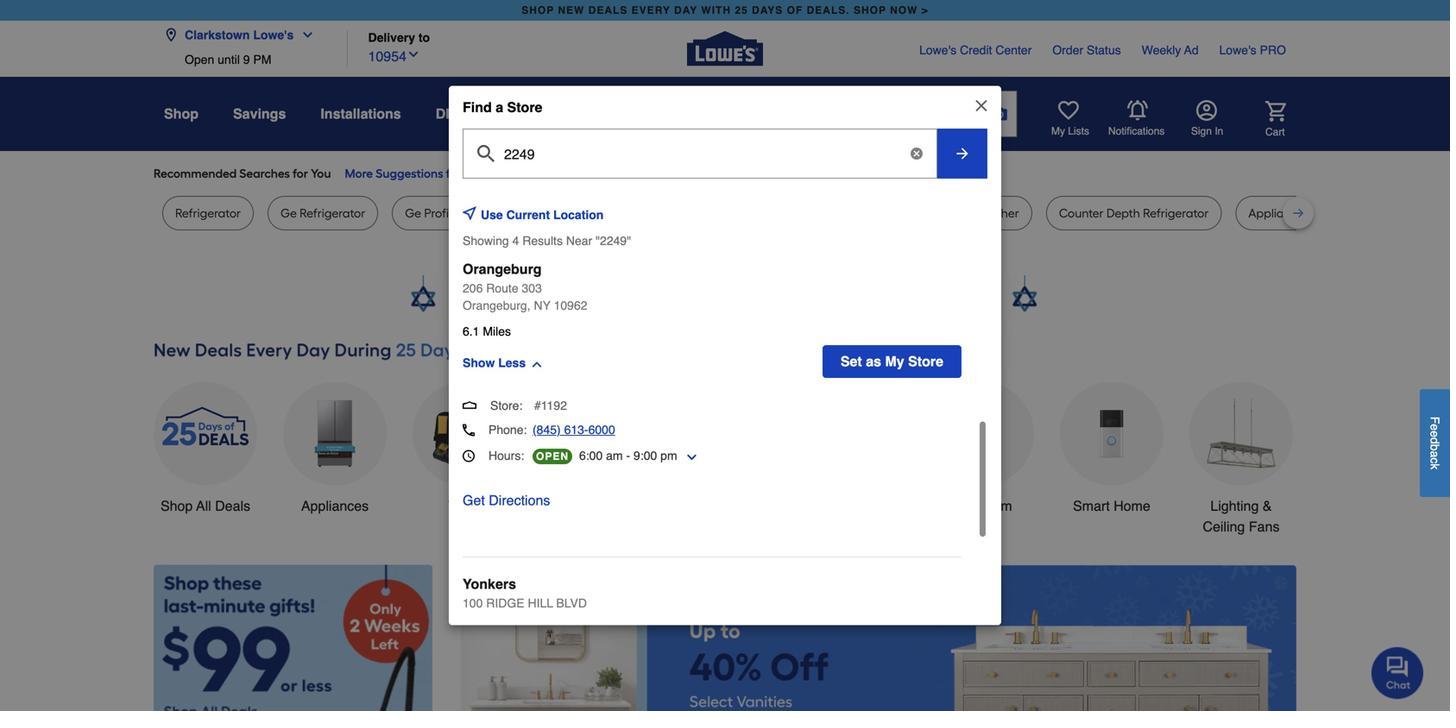 Task type: describe. For each thing, give the bounding box(es) containing it.
lowe's home improvement notification center image
[[1127, 100, 1148, 121]]

206
[[463, 281, 483, 295]]

lighting
[[1210, 498, 1259, 514]]

more suggestions for you
[[345, 166, 484, 181]]

lowe's pro link
[[1219, 41, 1286, 59]]

100
[[463, 596, 483, 610]]

counter
[[1059, 206, 1104, 221]]

clarkstown lowe's
[[185, 28, 294, 42]]

for for suggestions
[[446, 166, 461, 181]]

weekly ad
[[1142, 43, 1199, 57]]

c
[[1428, 457, 1442, 464]]

directions
[[489, 492, 550, 508]]

every
[[632, 4, 670, 16]]

weekly
[[1142, 43, 1181, 57]]

shop for shop
[[164, 106, 199, 122]]

my lists
[[1051, 125, 1089, 137]]

f e e d b a c k
[[1428, 417, 1442, 470]]

miles
[[483, 325, 511, 338]]

lowe's for lowe's credit center
[[919, 43, 957, 57]]

set as my store
[[841, 353, 943, 369]]

ny inside 'orangeburg 206 route 303 orangeburg, ny 10962'
[[534, 299, 551, 312]]

lowe's wishes you and your family a happy hanukkah. image
[[154, 275, 1296, 318]]

pro
[[1260, 43, 1286, 57]]

open for open
[[536, 451, 569, 463]]

lowe's credit center link
[[919, 41, 1032, 59]]

smart home link
[[1060, 382, 1163, 517]]

2 e from the top
[[1428, 431, 1442, 437]]

10954 button
[[368, 44, 420, 67]]

showing
[[463, 234, 509, 248]]

sign in
[[1191, 125, 1223, 137]]

2 shop from the left
[[854, 4, 886, 16]]

f e e d b a c k button
[[1420, 389, 1450, 497]]

store:
[[490, 399, 522, 413]]

yonkers,
[[463, 614, 509, 627]]

order status link
[[1052, 41, 1121, 59]]

delivery
[[368, 31, 415, 44]]

Search Query text field
[[547, 91, 939, 136]]

status
[[1087, 43, 1121, 57]]

6.1
[[463, 325, 479, 338]]

store inside button
[[908, 353, 943, 369]]

day
[[674, 4, 698, 16]]

& for diy
[[462, 106, 472, 122]]

deals
[[588, 4, 628, 16]]

clarkstown
[[185, 28, 250, 42]]

lowe's home improvement account image
[[1196, 100, 1217, 121]]

lowe's credit center
[[919, 43, 1032, 57]]

smart home
[[1073, 498, 1150, 514]]

less
[[498, 356, 526, 370]]

1 shop from the left
[[522, 4, 554, 16]]

open until 9 pm
[[185, 53, 271, 66]]

lowe's home improvement cart image
[[1265, 101, 1286, 121]]

deals.
[[807, 4, 850, 16]]

arrow right image
[[954, 145, 971, 162]]

sign in button
[[1191, 100, 1223, 138]]

refrigerator for ge profile refrigerator
[[461, 206, 527, 221]]

chat invite button image
[[1372, 647, 1424, 699]]

more
[[345, 166, 373, 181]]

0 vertical spatial store
[[507, 99, 542, 115]]

cart
[[1265, 126, 1285, 138]]

>
[[922, 4, 929, 16]]

ny inside yonkers 100 ridge hill blvd yonkers, ny 10710
[[513, 614, 529, 627]]

Zip Code, City, State or Store # text field
[[470, 137, 930, 163]]

d
[[1428, 437, 1442, 444]]

door
[[606, 206, 633, 221]]

lowe's for lowe's pro
[[1219, 43, 1257, 57]]

am
[[606, 449, 623, 463]]

recommended
[[154, 166, 237, 181]]

shop for shop all deals
[[161, 498, 193, 514]]

in
[[1215, 125, 1223, 137]]

shop new deals every day with 25 days of deals. shop now >
[[522, 4, 929, 16]]

ge refrigerator
[[281, 206, 365, 221]]

order
[[1052, 43, 1083, 57]]

ridge
[[486, 596, 524, 610]]

yonkers link
[[463, 574, 516, 595]]

delivery to
[[368, 31, 430, 44]]

phone:
[[489, 423, 527, 437]]

savings button
[[233, 98, 286, 129]]

depth
[[1107, 206, 1140, 221]]

counter depth refrigerator
[[1059, 206, 1209, 221]]

refrigerator for french door refrigerator
[[636, 206, 701, 221]]

10954
[[368, 48, 407, 64]]

get directions
[[463, 492, 550, 508]]

pagoda image
[[463, 398, 476, 412]]

-
[[626, 449, 630, 463]]

bathroom link
[[930, 382, 1034, 517]]

to
[[419, 31, 430, 44]]

chevron right image
[[484, 167, 498, 180]]

lowe's pro
[[1219, 43, 1286, 57]]

lowe's inside clarkstown lowe's button
[[253, 28, 294, 42]]

diy & ideas button
[[436, 98, 511, 129]]

my lists link
[[1051, 100, 1089, 138]]

1 refrigerator from the left
[[175, 206, 241, 221]]

ge for ge profile refrigerator
[[405, 206, 421, 221]]

location
[[553, 208, 604, 222]]

center
[[995, 43, 1032, 57]]

lists
[[1068, 125, 1089, 137]]

set as my store button
[[822, 345, 962, 378]]

0 vertical spatial a
[[496, 99, 503, 115]]

chevron down image inside 10954 button
[[407, 48, 420, 61]]

lowe's home improvement logo image
[[687, 11, 763, 87]]

history image
[[463, 450, 475, 462]]

10962
[[554, 299, 587, 312]]

notifications
[[1108, 125, 1165, 137]]



Task type: locate. For each thing, give the bounding box(es) containing it.
shop all deals link
[[154, 382, 257, 517]]

3 refrigerator from the left
[[461, 206, 527, 221]]

deals
[[215, 498, 250, 514]]

613-
[[564, 423, 588, 437]]

10710
[[532, 614, 566, 627]]

0 vertical spatial open
[[185, 53, 214, 66]]

for inside the more suggestions for you link
[[446, 166, 461, 181]]

0 horizontal spatial lowe's
[[253, 28, 294, 42]]

k
[[1428, 464, 1442, 470]]

None search field
[[546, 91, 1017, 153]]

2 for from the left
[[446, 166, 461, 181]]

5 refrigerator from the left
[[1143, 206, 1209, 221]]

& inside lighting & ceiling fans
[[1263, 498, 1272, 514]]

lowe's left pro on the top right of the page
[[1219, 43, 1257, 57]]

for left chevron right image
[[446, 166, 461, 181]]

shop left now
[[854, 4, 886, 16]]

0 vertical spatial my
[[1051, 125, 1065, 137]]

all
[[196, 498, 211, 514]]

chevron down image
[[294, 28, 314, 42], [407, 48, 420, 61]]

4
[[512, 234, 519, 248]]

blvd
[[556, 596, 587, 610]]

0 horizontal spatial store
[[507, 99, 542, 115]]

refrigerator right depth
[[1143, 206, 1209, 221]]

1 e from the top
[[1428, 424, 1442, 431]]

1 vertical spatial store
[[908, 353, 943, 369]]

searches
[[239, 166, 290, 181]]

1 horizontal spatial you
[[464, 166, 484, 181]]

0 horizontal spatial for
[[293, 166, 308, 181]]

diy
[[436, 106, 459, 122]]

0 horizontal spatial a
[[496, 99, 503, 115]]

1 vertical spatial chevron down image
[[407, 48, 420, 61]]

current
[[506, 208, 550, 222]]

lowe's inside lowe's pro link
[[1219, 43, 1257, 57]]

fans
[[1249, 519, 1280, 535]]

"2249"
[[596, 234, 631, 248]]

gps image
[[463, 206, 476, 220]]

camera image
[[991, 105, 1009, 123]]

1 vertical spatial ny
[[513, 614, 529, 627]]

refrigerator up showing
[[461, 206, 527, 221]]

refrigerator right "door"
[[636, 206, 701, 221]]

show less
[[463, 356, 526, 370]]

1 horizontal spatial shop
[[854, 4, 886, 16]]

new deals every day during 25 days of deals image
[[154, 336, 1296, 365]]

hours
[[489, 449, 521, 463]]

store right as
[[908, 353, 943, 369]]

2 ge from the left
[[405, 206, 421, 221]]

a right find
[[496, 99, 503, 115]]

ge left 'profile' at the left of page
[[405, 206, 421, 221]]

for right searches
[[293, 166, 308, 181]]

weekly ad link
[[1142, 41, 1199, 59]]

more suggestions for you link
[[345, 165, 498, 182]]

1 horizontal spatial ny
[[534, 299, 551, 312]]

for for searches
[[293, 166, 308, 181]]

0 horizontal spatial &
[[462, 106, 472, 122]]

orangeburg 206 route 303 orangeburg, ny 10962
[[463, 261, 587, 312]]

& inside button
[[462, 106, 472, 122]]

with
[[701, 4, 731, 16]]

appliances
[[301, 498, 369, 514]]

2 refrigerator from the left
[[300, 206, 365, 221]]

refrigerator for counter depth refrigerator
[[1143, 206, 1209, 221]]

0 horizontal spatial open
[[185, 53, 214, 66]]

you for recommended searches for you
[[311, 166, 331, 181]]

dishwasher
[[956, 206, 1019, 221]]

yonkers
[[463, 576, 516, 592]]

ny down the 'ridge'
[[513, 614, 529, 627]]

(845)
[[533, 423, 561, 437]]

shop button
[[164, 98, 199, 129]]

& right diy at left top
[[462, 106, 472, 122]]

:
[[521, 449, 524, 463]]

phone: (845) 613-6000
[[489, 423, 615, 437]]

0 vertical spatial ny
[[534, 299, 551, 312]]

lowe's up pm
[[253, 28, 294, 42]]

1 horizontal spatial lowe's
[[919, 43, 957, 57]]

use current location
[[481, 208, 604, 222]]

up to 40 percent off select vanities. plus get free local delivery on select vanities. image
[[460, 565, 1296, 711]]

my left lists
[[1051, 125, 1065, 137]]

2 you from the left
[[464, 166, 484, 181]]

my inside set as my store button
[[885, 353, 904, 369]]

1 horizontal spatial open
[[536, 451, 569, 463]]

0 horizontal spatial shop
[[522, 4, 554, 16]]

lowe's home improvement lists image
[[1058, 100, 1079, 121]]

0 vertical spatial shop
[[164, 106, 199, 122]]

1 vertical spatial shop
[[161, 498, 193, 514]]

hill
[[528, 596, 553, 610]]

open
[[185, 53, 214, 66], [536, 451, 569, 463]]

25
[[735, 4, 748, 16]]

chevron down image inside clarkstown lowe's button
[[294, 28, 314, 42]]

1 horizontal spatial ge
[[405, 206, 421, 221]]

days
[[752, 4, 783, 16]]

6:00
[[579, 449, 603, 463]]

& for lighting
[[1263, 498, 1272, 514]]

hours :
[[489, 449, 524, 463]]

use current location button
[[481, 196, 631, 234]]

store right find
[[507, 99, 542, 115]]

ge
[[281, 206, 297, 221], [405, 206, 421, 221]]

find a store
[[463, 99, 542, 115]]

1 horizontal spatial for
[[446, 166, 461, 181]]

open for open until 9 pm
[[185, 53, 214, 66]]

now
[[890, 4, 918, 16]]

shop up recommended
[[164, 106, 199, 122]]

as
[[866, 353, 881, 369]]

1 vertical spatial a
[[1428, 451, 1442, 457]]

showing                                      4                                     results near "2249"
[[463, 234, 631, 248]]

ge profile refrigerator
[[405, 206, 527, 221]]

0 horizontal spatial you
[[311, 166, 331, 181]]

open left until
[[185, 53, 214, 66]]

lowe's left credit
[[919, 43, 957, 57]]

refrigerator down more
[[300, 206, 365, 221]]

e up d
[[1428, 424, 1442, 431]]

clarkstown lowe's button
[[164, 18, 321, 53]]

shop left 'new'
[[522, 4, 554, 16]]

lighting & ceiling fans link
[[1189, 382, 1293, 537]]

location image
[[164, 28, 178, 42]]

1 for from the left
[[293, 166, 308, 181]]

shop inside shop all deals "link"
[[161, 498, 193, 514]]

you left more
[[311, 166, 331, 181]]

(845) 613-6000 link
[[533, 421, 615, 438]]

6000
[[588, 423, 615, 437]]

lowe's
[[253, 28, 294, 42], [919, 43, 957, 57], [1219, 43, 1257, 57]]

tools link
[[413, 382, 516, 517]]

0 horizontal spatial chevron down image
[[294, 28, 314, 42]]

phone image
[[463, 424, 475, 436]]

lowe's inside lowe's credit center link
[[919, 43, 957, 57]]

1 horizontal spatial store
[[908, 353, 943, 369]]

e up b on the right bottom of the page
[[1428, 431, 1442, 437]]

orangeburg,
[[463, 299, 530, 312]]

1 horizontal spatial my
[[1051, 125, 1065, 137]]

my right as
[[885, 353, 904, 369]]

a inside button
[[1428, 451, 1442, 457]]

suggestions
[[376, 166, 443, 181]]

0 horizontal spatial ge
[[281, 206, 297, 221]]

9
[[243, 53, 250, 66]]

#1192
[[534, 399, 567, 413]]

recommended searches for you heading
[[154, 165, 1296, 182]]

1 ge from the left
[[281, 206, 297, 221]]

1 horizontal spatial &
[[1263, 498, 1272, 514]]

route
[[486, 281, 518, 295]]

1 vertical spatial &
[[1263, 498, 1272, 514]]

0 vertical spatial &
[[462, 106, 472, 122]]

4 refrigerator from the left
[[636, 206, 701, 221]]

appliances link
[[283, 382, 387, 517]]

appliance package
[[1248, 206, 1355, 221]]

get directions link
[[463, 490, 550, 511]]

shop
[[164, 106, 199, 122], [161, 498, 193, 514]]

0 vertical spatial chevron down image
[[294, 28, 314, 42]]

installations button
[[321, 98, 401, 129]]

&
[[462, 106, 472, 122], [1263, 498, 1272, 514]]

ge down searches
[[281, 206, 297, 221]]

303
[[522, 281, 542, 295]]

ideas
[[476, 106, 511, 122]]

open down phone: (845) 613-6000
[[536, 451, 569, 463]]

order status
[[1052, 43, 1121, 57]]

lighting & ceiling fans
[[1203, 498, 1280, 535]]

1 you from the left
[[311, 166, 331, 181]]

package
[[1307, 206, 1355, 221]]

you for more suggestions for you
[[464, 166, 484, 181]]

use
[[481, 208, 503, 222]]

0 horizontal spatial ny
[[513, 614, 529, 627]]

shop these last-minute gifts. $99 or less. quantities are limited and won't last. image
[[154, 565, 432, 711]]

1 vertical spatial open
[[536, 451, 569, 463]]

ge for ge refrigerator
[[281, 206, 297, 221]]

new
[[558, 4, 585, 16]]

close image
[[973, 97, 990, 114]]

1 vertical spatial my
[[885, 353, 904, 369]]

sign
[[1191, 125, 1212, 137]]

2 horizontal spatial lowe's
[[1219, 43, 1257, 57]]

1 horizontal spatial a
[[1428, 451, 1442, 457]]

a up k on the bottom of page
[[1428, 451, 1442, 457]]

0 horizontal spatial my
[[885, 353, 904, 369]]

get
[[463, 492, 485, 508]]

1 horizontal spatial chevron down image
[[407, 48, 420, 61]]

you up the gps icon
[[464, 166, 484, 181]]

6:00 am - 9:00 pm
[[579, 449, 677, 463]]

ny down 303
[[534, 299, 551, 312]]

& up fans on the bottom
[[1263, 498, 1272, 514]]

of
[[787, 4, 803, 16]]

shop left all
[[161, 498, 193, 514]]

9:00
[[634, 449, 657, 463]]

you inside the more suggestions for you link
[[464, 166, 484, 181]]

for
[[293, 166, 308, 181], [446, 166, 461, 181]]

credit
[[960, 43, 992, 57]]

refrigerator down recommended
[[175, 206, 241, 221]]

shop new deals every day with 25 days of deals. shop now > link
[[518, 0, 932, 21]]

my inside my lists link
[[1051, 125, 1065, 137]]

yonkers 100 ridge hill blvd yonkers, ny 10710
[[463, 576, 587, 627]]



Task type: vqa. For each thing, say whether or not it's contained in the screenshot.
get directions
yes



